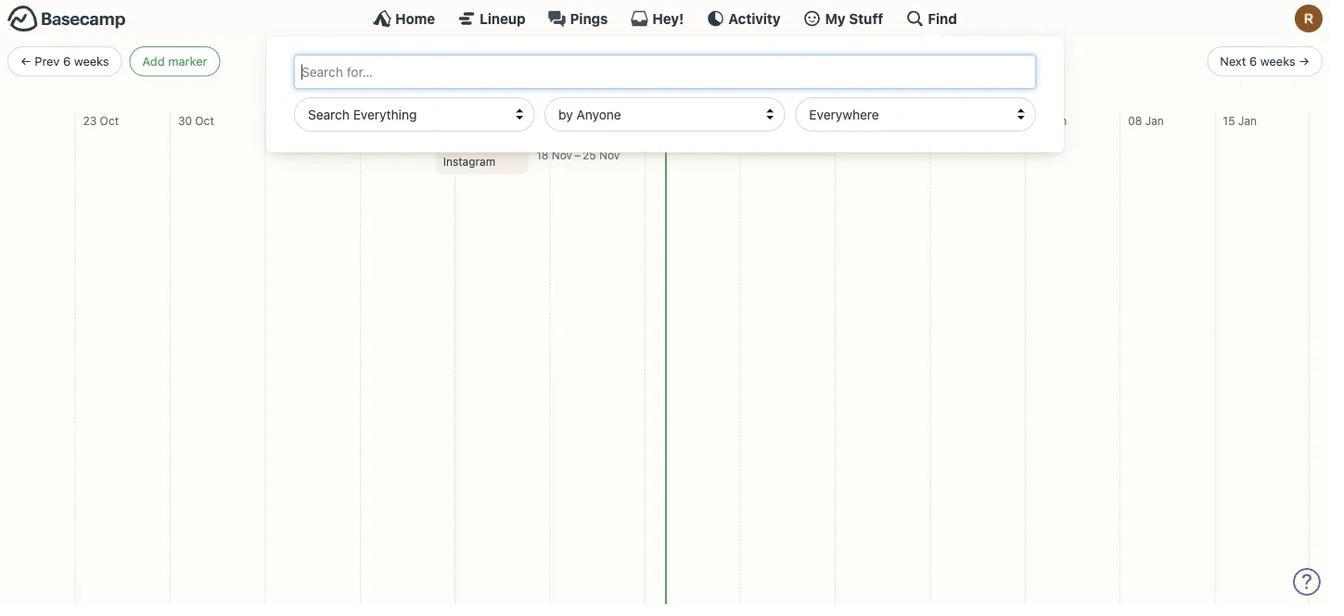 Task type: describe. For each thing, give the bounding box(es) containing it.
25
[[583, 148, 596, 161]]

nov for 13
[[383, 114, 404, 127]]

stuff
[[849, 10, 883, 26]]

23
[[83, 114, 97, 127]]

my
[[825, 10, 846, 26]]

find
[[928, 10, 957, 26]]

make instagram
[[443, 141, 495, 168]]

find button
[[906, 9, 957, 28]]

01 jan 2024
[[1033, 114, 1067, 142]]

home link
[[373, 9, 435, 28]]

oct for 23 oct
[[100, 114, 119, 127]]

11 dec
[[748, 114, 782, 127]]

activity link
[[706, 9, 781, 28]]

13
[[368, 114, 380, 127]]

ruby image
[[1295, 5, 1323, 32]]

15 jan
[[1223, 114, 1257, 127]]

jan for 01 jan 2024
[[1048, 114, 1067, 127]]

hey! button
[[630, 9, 684, 28]]

jan for 08 jan
[[1145, 114, 1164, 127]]

nov for 18
[[552, 148, 572, 161]]

27
[[558, 114, 571, 127]]

marker
[[168, 54, 207, 68]]

06
[[273, 114, 287, 127]]

dec for 11 dec
[[762, 114, 782, 127]]

nov for 27
[[574, 114, 595, 127]]

make instagram link
[[436, 136, 529, 174]]

pings button
[[548, 9, 608, 28]]

18 for 18 dec
[[843, 114, 855, 127]]

18 nov – 25 nov
[[536, 148, 620, 161]]

activity
[[728, 10, 781, 26]]

hey!
[[652, 10, 684, 26]]

27 nov
[[558, 114, 595, 127]]

15
[[1223, 114, 1235, 127]]

today
[[601, 53, 644, 70]]

my stuff
[[825, 10, 883, 26]]

switch accounts image
[[7, 5, 126, 33]]

–
[[574, 148, 581, 161]]

lineup
[[480, 10, 526, 26]]

add marker link
[[129, 46, 220, 77]]

2 weeks from the left
[[1260, 54, 1296, 68]]

06 nov
[[273, 114, 311, 127]]

23 oct
[[83, 114, 119, 127]]

08 jan
[[1128, 114, 1164, 127]]



Task type: vqa. For each thing, say whether or not it's contained in the screenshot.
2nd 6 from right
yes



Task type: locate. For each thing, give the bounding box(es) containing it.
1 horizontal spatial 6
[[1249, 54, 1257, 68]]

add marker
[[142, 54, 207, 68]]

1 jan from the left
[[1048, 114, 1067, 127]]

2024
[[1033, 129, 1061, 142]]

oct right 30
[[195, 114, 214, 127]]

30
[[178, 114, 192, 127]]

6
[[63, 54, 71, 68], [1249, 54, 1257, 68]]

18 for 18 nov – 25 nov
[[536, 148, 549, 161]]

1 6 from the left
[[63, 54, 71, 68]]

0 horizontal spatial 6
[[63, 54, 71, 68]]

1 vertical spatial 18
[[536, 148, 549, 161]]

1 horizontal spatial weeks
[[1260, 54, 1296, 68]]

18
[[843, 114, 855, 127], [536, 148, 549, 161]]

lineup link
[[457, 9, 526, 28]]

3 jan from the left
[[1238, 114, 1257, 127]]

jan right '15'
[[1238, 114, 1257, 127]]

nov for 06
[[290, 114, 311, 127]]

← prev 6 weeks
[[20, 54, 109, 68]]

nov right 25
[[599, 148, 620, 161]]

instagram
[[443, 155, 495, 168]]

2 dec from the left
[[858, 114, 879, 127]]

1 horizontal spatial dec
[[858, 114, 879, 127]]

18 left –
[[536, 148, 549, 161]]

2 oct from the left
[[195, 114, 214, 127]]

1 oct from the left
[[100, 114, 119, 127]]

jan up '2024'
[[1048, 114, 1067, 127]]

6 right prev at the left
[[63, 54, 71, 68]]

6 right next
[[1249, 54, 1257, 68]]

30 oct
[[178, 114, 214, 127]]

1 horizontal spatial 18
[[843, 114, 855, 127]]

jan right 08 at the right top of the page
[[1145, 114, 1164, 127]]

oct
[[100, 114, 119, 127], [195, 114, 214, 127]]

oct for 30 oct
[[195, 114, 214, 127]]

home
[[395, 10, 435, 26]]

weeks right prev at the left
[[74, 54, 109, 68]]

2 horizontal spatial jan
[[1238, 114, 1257, 127]]

0 horizontal spatial 18
[[536, 148, 549, 161]]

nov right 06
[[290, 114, 311, 127]]

0 horizontal spatial weeks
[[74, 54, 109, 68]]

main element
[[0, 0, 1330, 153]]

weeks left →
[[1260, 54, 1296, 68]]

dec
[[762, 114, 782, 127], [858, 114, 879, 127]]

2 6 from the left
[[1249, 54, 1257, 68]]

1 horizontal spatial jan
[[1145, 114, 1164, 127]]

18 dec
[[843, 114, 879, 127]]

nov right 13
[[383, 114, 404, 127]]

11
[[748, 114, 758, 127]]

08
[[1128, 114, 1142, 127]]

0 horizontal spatial jan
[[1048, 114, 1067, 127]]

dec for 18 dec
[[858, 114, 879, 127]]

make
[[443, 141, 471, 154]]

nov right 27
[[574, 114, 595, 127]]

jan inside 01 jan 2024
[[1048, 114, 1067, 127]]

nov left –
[[552, 148, 572, 161]]

oct right 23
[[100, 114, 119, 127]]

1 horizontal spatial oct
[[195, 114, 214, 127]]

my stuff button
[[803, 9, 883, 28]]

←
[[20, 54, 31, 68]]

→
[[1299, 54, 1310, 68]]

0 horizontal spatial dec
[[762, 114, 782, 127]]

jan
[[1048, 114, 1067, 127], [1145, 114, 1164, 127], [1238, 114, 1257, 127]]

2 jan from the left
[[1145, 114, 1164, 127]]

18 right 11 dec
[[843, 114, 855, 127]]

Search for… search field
[[294, 55, 1036, 89]]

prev
[[35, 54, 60, 68]]

weeks
[[74, 54, 109, 68], [1260, 54, 1296, 68]]

pings
[[570, 10, 608, 26]]

next
[[1220, 54, 1246, 68]]

13 nov
[[368, 114, 404, 127]]

01
[[1033, 114, 1045, 127]]

next 6 weeks →
[[1220, 54, 1310, 68]]

jan for 15 jan
[[1238, 114, 1257, 127]]

1 weeks from the left
[[74, 54, 109, 68]]

0 horizontal spatial oct
[[100, 114, 119, 127]]

1 dec from the left
[[762, 114, 782, 127]]

add
[[142, 54, 165, 68]]

nov
[[290, 114, 311, 127], [383, 114, 404, 127], [574, 114, 595, 127], [552, 148, 572, 161], [599, 148, 620, 161]]

0 vertical spatial 18
[[843, 114, 855, 127]]



